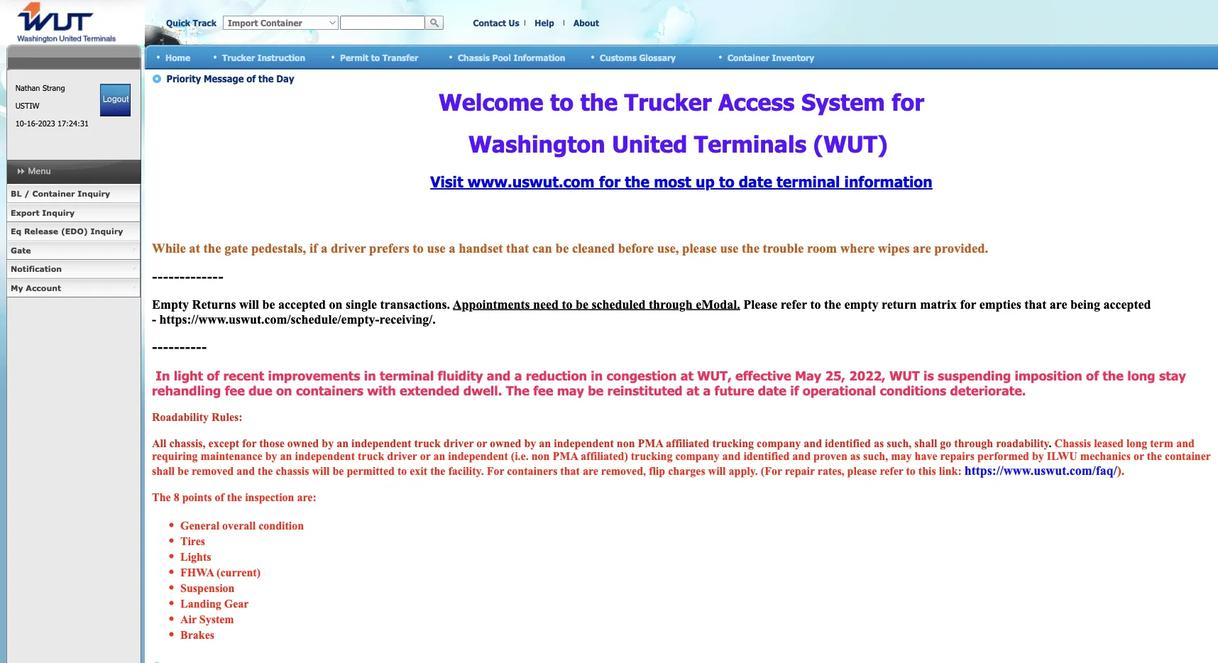 Task type: locate. For each thing, give the bounding box(es) containing it.
chassis pool information
[[458, 52, 565, 62]]

customs glossary
[[600, 52, 676, 62]]

inquiry up export inquiry link
[[78, 189, 110, 198]]

0 horizontal spatial container
[[32, 189, 75, 198]]

strang
[[43, 83, 65, 93]]

my account link
[[6, 279, 141, 298]]

my
[[11, 283, 23, 293]]

permit
[[340, 52, 369, 62]]

1 horizontal spatial container
[[728, 52, 770, 62]]

container left inventory
[[728, 52, 770, 62]]

nathan strang
[[15, 83, 65, 93]]

container up export inquiry
[[32, 189, 75, 198]]

track
[[193, 18, 217, 28]]

home
[[165, 52, 190, 62]]

0 vertical spatial container
[[728, 52, 770, 62]]

0 vertical spatial inquiry
[[78, 189, 110, 198]]

chassis
[[458, 52, 490, 62]]

instruction
[[257, 52, 305, 62]]

nathan
[[15, 83, 40, 93]]

help link
[[535, 18, 554, 28]]

2 vertical spatial inquiry
[[91, 227, 123, 236]]

help
[[535, 18, 554, 28]]

about link
[[574, 18, 599, 28]]

inquiry down bl / container inquiry
[[42, 208, 75, 217]]

quick track
[[166, 18, 217, 28]]

account
[[26, 283, 61, 293]]

release
[[24, 227, 58, 236]]

inquiry for (edo)
[[91, 227, 123, 236]]

bl / container inquiry
[[11, 189, 110, 198]]

trucker instruction
[[222, 52, 305, 62]]

my account
[[11, 283, 61, 293]]

bl / container inquiry link
[[6, 185, 141, 203]]

bl
[[11, 189, 22, 198]]

16-
[[27, 119, 38, 128]]

information
[[514, 52, 565, 62]]

gate link
[[6, 241, 141, 260]]

eq
[[11, 227, 21, 236]]

export inquiry
[[11, 208, 75, 217]]

/
[[24, 189, 30, 198]]

None text field
[[340, 16, 425, 30]]

trucker
[[222, 52, 255, 62]]

17:24:31
[[58, 119, 89, 128]]

container
[[728, 52, 770, 62], [32, 189, 75, 198]]

eq release (edo) inquiry link
[[6, 222, 141, 241]]

inquiry right (edo)
[[91, 227, 123, 236]]

us
[[509, 18, 519, 28]]

about
[[574, 18, 599, 28]]

inquiry
[[78, 189, 110, 198], [42, 208, 75, 217], [91, 227, 123, 236]]



Task type: describe. For each thing, give the bounding box(es) containing it.
to
[[371, 52, 380, 62]]

container inventory
[[728, 52, 815, 62]]

ustiw
[[15, 101, 39, 110]]

contact
[[473, 18, 506, 28]]

export
[[11, 208, 39, 217]]

inquiry for container
[[78, 189, 110, 198]]

permit to transfer
[[340, 52, 418, 62]]

quick
[[166, 18, 190, 28]]

10-16-2023 17:24:31
[[15, 119, 89, 128]]

gate
[[11, 245, 31, 255]]

notification
[[11, 264, 62, 274]]

pool
[[492, 52, 511, 62]]

notification link
[[6, 260, 141, 279]]

eq release (edo) inquiry
[[11, 227, 123, 236]]

glossary
[[639, 52, 676, 62]]

login image
[[100, 84, 131, 116]]

inventory
[[772, 52, 815, 62]]

10-
[[15, 119, 27, 128]]

customs
[[600, 52, 637, 62]]

(edo)
[[61, 227, 88, 236]]

2023
[[38, 119, 55, 128]]

1 vertical spatial inquiry
[[42, 208, 75, 217]]

contact us link
[[473, 18, 519, 28]]

contact us
[[473, 18, 519, 28]]

transfer
[[383, 52, 418, 62]]

export inquiry link
[[6, 203, 141, 222]]

1 vertical spatial container
[[32, 189, 75, 198]]



Task type: vqa. For each thing, say whether or not it's contained in the screenshot.
Ustiw
yes



